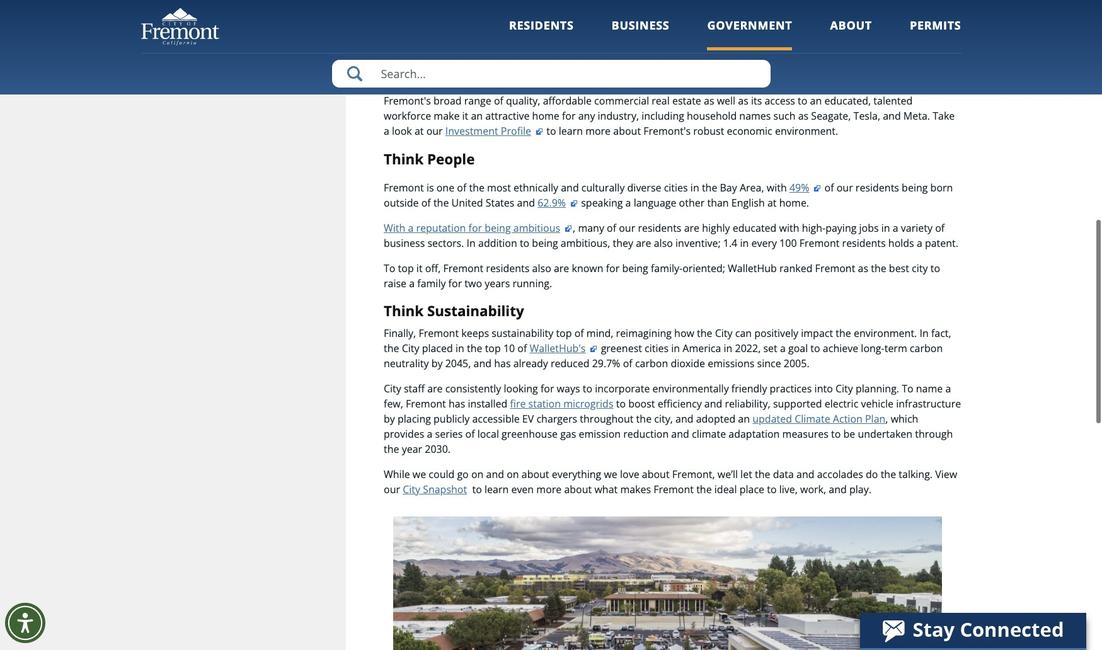 Task type: describe. For each thing, give the bounding box(es) containing it.
the right let
[[755, 467, 770, 481]]

and down accolades
[[829, 483, 847, 496]]

fire
[[510, 397, 526, 411]]

in right 1.4 on the top of page
[[740, 236, 749, 250]]

reimagining
[[616, 326, 672, 340]]

in inside , many of our residents are highly educated with high-paying jobs in a variety of business sectors. in addition to being ambitious, they are also inventive; 1.4 in every 100 fremont residents holds a patent.
[[467, 236, 476, 250]]

of our residents being born outside of the united states and
[[384, 181, 953, 210]]

fact, inside finally, fremont keeps sustainability top of mind, reimagining how the city can positively impact the environment. in fact, the city placed in the top 10 of
[[931, 326, 951, 340]]

a inside to top it off, fremont residents also are known for being family-oriented; wallethub ranked fremont as the best city to raise a family for two years running.
[[409, 277, 415, 291]]

reputation
[[416, 221, 466, 235]]

looking
[[504, 382, 538, 396]]

a inside the fremont is home to a broad variety of innovative companies including over 1,200  high tech, life science, and clean technology firms. in fact, with over 900 advanced manufacturing companies in fremont, 35% of jobs are related to manufacturing.
[[479, 14, 484, 27]]

year
[[402, 442, 422, 456]]

of inside , which provides a series of local greenhouse gas emission reduction and climate adaptation measures to be undertaken through the year 2030.
[[465, 427, 475, 441]]

business link
[[612, 18, 670, 50]]

science,
[[834, 14, 871, 27]]

one
[[437, 181, 454, 195]]

1 vertical spatial an
[[471, 109, 483, 123]]

through
[[915, 427, 953, 441]]

a inside fremont's broad range of quality, affordable commercial real estate as well as its access to an educated, talented workforce make it an attractive home for any industry, including household names such as seagate, tesla, and meta. take a look at our
[[384, 124, 389, 138]]

of down 'life'
[[821, 29, 830, 43]]

with a reputation for being ambitious
[[384, 221, 560, 235]]

emissions
[[708, 357, 755, 370]]

quality,
[[506, 94, 540, 108]]

area,
[[740, 181, 764, 195]]

as up the household
[[704, 94, 714, 108]]

to inside , which provides a series of local greenhouse gas emission reduction and climate adaptation measures to be undertaken through the year 2030.
[[831, 427, 841, 441]]

as right such
[[798, 109, 809, 123]]

fremont, inside the fremont is home to a broad variety of innovative companies including over 1,200  high tech, life science, and clean technology firms. in fact, with over 900 advanced manufacturing companies in fremont, 35% of jobs are related to manufacturing.
[[753, 29, 796, 43]]

industry,
[[598, 109, 639, 123]]

environment. inside finally, fremont keeps sustainability top of mind, reimagining how the city can positively impact the environment. in fact, the city placed in the top 10 of
[[854, 326, 917, 340]]

, for many
[[573, 221, 576, 235]]

diverse
[[627, 181, 661, 195]]

tesla,
[[854, 109, 880, 123]]

achieve
[[823, 341, 858, 355]]

estate
[[672, 94, 701, 108]]

robust
[[693, 124, 724, 138]]

cities
[[645, 341, 669, 355]]

love
[[620, 467, 639, 481]]

top inside to top it off, fremont residents also are known for being family-oriented; wallethub ranked fremont as the best city to raise a family for two years running.
[[398, 262, 414, 275]]

to left 500
[[553, 69, 563, 83]]

with inside the fremont is home to a broad variety of innovative companies including over 1,200  high tech, life science, and clean technology firms. in fact, with over 900 advanced manufacturing companies in fremont, 35% of jobs are related to manufacturing.
[[502, 29, 522, 43]]

in up holds
[[882, 221, 890, 235]]

ways
[[557, 382, 580, 396]]

jobs inside , many of our residents are highly educated with high-paying jobs in a variety of business sectors. in addition to being ambitious, they are also inventive; 1.4 in every 100 fremont residents holds a patent.
[[859, 221, 879, 235]]

city left "can"
[[715, 326, 733, 340]]

view of community gathering with food trucks and the downtown event center including a roof full of solar panels with hills in the background image
[[393, 517, 942, 650]]

ethnically
[[514, 181, 558, 195]]

paying
[[826, 221, 857, 235]]

wallethub
[[728, 262, 777, 275]]

49%
[[790, 181, 809, 195]]

into
[[815, 382, 833, 396]]

technology
[[384, 29, 435, 43]]

residents down language
[[638, 221, 682, 235]]

affordable
[[543, 94, 592, 108]]

city snapshot to learn even more about what makes fremont the ideal place to live, work, and play.
[[403, 483, 872, 496]]

placing
[[398, 412, 431, 426]]

meta.
[[904, 109, 930, 123]]

small
[[756, 69, 781, 83]]

ranked
[[780, 262, 813, 275]]

to inside to top it off, fremont residents also are known for being family-oriented; wallethub ranked fremont as the best city to raise a family for two years running.
[[931, 262, 940, 275]]

educated,
[[825, 94, 871, 108]]

inventive;
[[676, 236, 721, 250]]

being inside of our residents being born outside of the united states and
[[902, 181, 928, 195]]

well
[[717, 94, 736, 108]]

look
[[392, 124, 412, 138]]

a inside city staff are consistently looking for ways to incorporate environmentally friendly practices into city planning. to name a few, fremont has installed
[[946, 382, 951, 396]]

city up neutrality
[[402, 341, 419, 355]]

in inside finally, fremont keeps sustainability top of mind, reimagining how the city can positively impact the environment. in fact, the city placed in the top 10 of
[[920, 326, 929, 340]]

the left ideal
[[696, 483, 712, 496]]

to inside fremont's broad range of quality, affordable commercial real estate as well as its access to an educated, talented workforce make it an attractive home for any industry, including household names such as seagate, tesla, and meta. take a look at our
[[798, 94, 808, 108]]

including inside fremont's broad range of quality, affordable commercial real estate as well as its access to an educated, talented workforce make it an attractive home for any industry, including household names such as seagate, tesla, and meta. take a look at our
[[642, 109, 684, 123]]

of up patent. on the top of the page
[[935, 221, 945, 235]]

people
[[427, 150, 475, 169]]

efficiency
[[658, 397, 702, 411]]

of left mind,
[[575, 326, 584, 340]]

high
[[769, 14, 789, 27]]

1 vertical spatial home
[[523, 69, 550, 83]]

friendly
[[732, 382, 767, 396]]

0 vertical spatial companies
[[615, 14, 666, 27]]

0 vertical spatial learn
[[559, 124, 583, 138]]

the inside to top it off, fremont residents also are known for being family-oriented; wallethub ranked fremont as the best city to raise a family for two years running.
[[871, 262, 887, 275]]

born
[[931, 181, 953, 195]]

but that's not all. we also are home to 500 eateries/restaurants and over 3,600 small businesses.
[[384, 69, 837, 83]]

permits
[[910, 18, 961, 33]]

name
[[916, 382, 943, 396]]

series
[[435, 427, 463, 441]]

greenest
[[601, 341, 642, 355]]

, many of our residents are highly educated with high-paying jobs in a variety of business sectors. in addition to being ambitious, they are also inventive; 1.4 in every 100 fremont residents holds a patent.
[[384, 221, 961, 250]]

a right holds
[[917, 236, 922, 250]]

in inside finally, fremont keeps sustainability top of mind, reimagining how the city can positively impact the environment. in fact, the city placed in the top 10 of
[[456, 341, 464, 355]]

let
[[741, 467, 752, 481]]

2 on from the left
[[507, 467, 519, 481]]

a right 'with'
[[408, 221, 414, 235]]

everything
[[552, 467, 601, 481]]

fremont inside finally, fremont keeps sustainability top of mind, reimagining how the city can positively impact the environment. in fact, the city placed in the top 10 of
[[419, 326, 459, 340]]

variety inside the fremont is home to a broad variety of innovative companies including over 1,200  high tech, life science, and clean technology firms. in fact, with over 900 advanced manufacturing companies in fremont, 35% of jobs are related to manufacturing.
[[518, 14, 549, 27]]

variety inside , many of our residents are highly educated with high-paying jobs in a variety of business sectors. in addition to being ambitious, they are also inventive; 1.4 in every 100 fremont residents holds a patent.
[[901, 221, 933, 235]]

by inside to boost efficiency and reliability, supported electric vehicle infrastructure by placing publicly accessible ev chargers throughout the city, and adopted an
[[384, 412, 395, 426]]

and right go
[[486, 467, 504, 481]]

city snapshot link
[[403, 483, 467, 496]]

residents link
[[509, 18, 574, 50]]

the right do
[[881, 467, 896, 481]]

think sustainability
[[384, 301, 524, 321]]

culturally
[[582, 181, 625, 195]]

access
[[765, 94, 795, 108]]

2 horizontal spatial an
[[810, 94, 822, 108]]

high-
[[802, 221, 826, 235]]

broad inside the fremont is home to a broad variety of innovative companies including over 1,200  high tech, life science, and clean technology firms. in fact, with over 900 advanced manufacturing companies in fremont, 35% of jobs are related to manufacturing.
[[487, 14, 515, 27]]

educated
[[733, 221, 777, 235]]

fremont up outside
[[384, 181, 424, 195]]

seagate,
[[811, 109, 851, 123]]

our inside fremont's broad range of quality, affordable commercial real estate as well as its access to an educated, talented workforce make it an attractive home for any industry, including household names such as seagate, tesla, and meta. take a look at our
[[426, 124, 443, 138]]

snapshot
[[423, 483, 467, 496]]

its
[[751, 94, 762, 108]]

could
[[429, 467, 455, 481]]

to down 'clean' at the top right of page
[[909, 29, 919, 43]]

also inside , many of our residents are highly educated with high-paying jobs in a variety of business sectors. in addition to being ambitious, they are also inventive; 1.4 in every 100 fremont residents holds a patent.
[[654, 236, 673, 250]]

to inside city staff are consistently looking for ways to incorporate environmentally friendly practices into city planning. to name a few, fremont has installed
[[583, 382, 592, 396]]

the inside to boost efficiency and reliability, supported electric vehicle infrastructure by placing publicly accessible ev chargers throughout the city, and adopted an
[[636, 412, 652, 426]]

united
[[452, 196, 483, 210]]

think for think sustainability
[[384, 301, 424, 321]]

for right known
[[606, 262, 620, 275]]

the down finally, at bottom
[[384, 341, 399, 355]]

an inside to boost efficiency and reliability, supported electric vehicle infrastructure by placing publicly accessible ev chargers throughout the city, and adopted an
[[738, 412, 750, 426]]

are inside city staff are consistently looking for ways to incorporate environmentally friendly practices into city planning. to name a few, fremont has installed
[[427, 382, 443, 396]]

economic
[[727, 124, 772, 138]]

fremont right makes
[[654, 483, 694, 496]]

provides
[[384, 427, 424, 441]]

they
[[613, 236, 633, 250]]

think for think people
[[384, 150, 424, 169]]

about up even
[[522, 467, 549, 481]]

since
[[757, 357, 781, 370]]

place
[[740, 483, 764, 496]]

ev
[[522, 412, 534, 426]]

to inside city staff are consistently looking for ways to incorporate environmentally friendly practices into city planning. to name a few, fremont has installed
[[902, 382, 914, 396]]

49% link
[[790, 181, 822, 195]]

bay
[[720, 181, 737, 195]]

fremont is home to a broad variety of innovative companies including over 1,200  high tech, life science, and clean technology firms. in fact, with over 900 advanced manufacturing companies in fremont, 35% of jobs are related to manufacturing.
[[384, 14, 919, 58]]

every
[[751, 236, 777, 250]]

to inside to top it off, fremont residents also are known for being family-oriented; wallethub ranked fremont as the best city to raise a family for two years running.
[[384, 262, 395, 275]]

city up the electric
[[836, 382, 853, 396]]

and up work,
[[797, 467, 815, 481]]

stay connected image
[[860, 613, 1085, 648]]

jobs inside the fremont is home to a broad variety of innovative companies including over 1,200  high tech, life science, and clean technology firms. in fact, with over 900 advanced manufacturing companies in fremont, 35% of jobs are related to manufacturing.
[[833, 29, 852, 43]]

to inside to boost efficiency and reliability, supported electric vehicle infrastructure by placing publicly accessible ev chargers throughout the city, and adopted an
[[616, 397, 626, 411]]

0 vertical spatial environment.
[[775, 124, 838, 138]]

residents down paying
[[842, 236, 886, 250]]

are up inventive;
[[684, 221, 700, 235]]

vehicle
[[861, 397, 894, 411]]

to down 'affordable'
[[547, 124, 556, 138]]

of right 49% 'link'
[[825, 181, 834, 195]]

positively
[[755, 326, 799, 340]]

to top it off, fremont residents also are known for being family-oriented; wallethub ranked fremont as the best city to raise a family for two years running.
[[384, 262, 940, 291]]

workforce
[[384, 109, 431, 123]]

fremont, inside while we could go on and on about everything we love about fremont, we'll let the data and accolades do the talking. view our
[[672, 467, 715, 481]]

fremont's broad range of quality, affordable commercial real estate as well as its access to an educated, talented workforce make it an attractive home for any industry, including household names such as seagate, tesla, and meta. take a look at our
[[384, 94, 955, 138]]

about down everything
[[564, 483, 592, 496]]

to left the live,
[[767, 483, 777, 496]]

of inside greenest cities in america in 2022, set a goal to achieve long-term carbon neutrality by 2045, and has already reduced 29.7% of carbon dioxide emissions since 2005.
[[623, 357, 633, 370]]

being inside to top it off, fremont residents also are known for being family-oriented; wallethub ranked fremont as the best city to raise a family for two years running.
[[622, 262, 648, 275]]

1 horizontal spatial fremont's
[[644, 124, 691, 138]]

think people
[[384, 150, 475, 169]]

supported
[[773, 397, 822, 411]]

10
[[503, 341, 515, 355]]

being inside , many of our residents are highly educated with high-paying jobs in a variety of business sectors. in addition to being ambitious, they are also inventive; 1.4 in every 100 fremont residents holds a patent.
[[532, 236, 558, 250]]

are right they
[[636, 236, 651, 250]]

as left the its
[[738, 94, 749, 108]]

staff
[[404, 382, 425, 396]]

plan
[[865, 412, 886, 426]]

of up 900
[[552, 14, 561, 27]]

including inside the fremont is home to a broad variety of innovative companies including over 1,200  high tech, life science, and clean technology firms. in fact, with over 900 advanced manufacturing companies in fremont, 35% of jobs are related to manufacturing.
[[669, 14, 712, 27]]

home.
[[779, 196, 809, 210]]

running.
[[513, 277, 552, 291]]

and up 62.9% link
[[561, 181, 579, 195]]

Search text field
[[332, 60, 770, 88]]

home inside fremont's broad range of quality, affordable commercial real estate as well as its access to an educated, talented workforce make it an attractive home for any industry, including household names such as seagate, tesla, and meta. take a look at our
[[532, 109, 560, 123]]

for down united on the left top of page
[[469, 221, 482, 235]]

the down the keeps
[[467, 341, 482, 355]]

1 vertical spatial over
[[525, 29, 545, 43]]

reduction
[[623, 427, 669, 441]]

and down efficiency
[[676, 412, 694, 426]]

the up america
[[697, 326, 713, 340]]

known
[[572, 262, 603, 275]]



Task type: locate. For each thing, give the bounding box(es) containing it.
is for home
[[427, 14, 434, 27]]

play.
[[850, 483, 872, 496]]

2 think from the top
[[384, 301, 424, 321]]

1 think from the top
[[384, 150, 424, 169]]

to
[[384, 262, 395, 275], [902, 382, 914, 396]]

fremont
[[384, 14, 424, 27], [384, 181, 424, 195], [800, 236, 840, 250], [443, 262, 483, 275], [815, 262, 855, 275], [419, 326, 459, 340], [406, 397, 446, 411], [654, 483, 694, 496]]

1 vertical spatial ,
[[886, 412, 888, 426]]

0 horizontal spatial an
[[471, 109, 483, 123]]

also
[[483, 69, 502, 83], [654, 236, 673, 250], [532, 262, 551, 275]]

in inside the fremont is home to a broad variety of innovative companies including over 1,200  high tech, life science, and clean technology firms. in fact, with over 900 advanced manufacturing companies in fremont, 35% of jobs are related to manufacturing.
[[468, 29, 477, 43]]

in down with a reputation for being ambitious
[[467, 236, 476, 250]]

, inside , many of our residents are highly educated with high-paying jobs in a variety of business sectors. in addition to being ambitious, they are also inventive; 1.4 in every 100 fremont residents holds a patent.
[[573, 221, 576, 235]]

our inside while we could go on and on about everything we love about fremont, we'll let the data and accolades do the talking. view our
[[384, 483, 400, 496]]

other
[[679, 196, 705, 210]]

addition
[[478, 236, 517, 250]]

publicly
[[434, 412, 470, 426]]

local
[[478, 427, 499, 441]]

by down few, at left
[[384, 412, 395, 426]]

0 horizontal spatial by
[[384, 412, 395, 426]]

0 horizontal spatial has
[[449, 397, 465, 411]]

in down how
[[671, 341, 680, 355]]

0 vertical spatial fact,
[[479, 29, 499, 43]]

practices
[[770, 382, 812, 396]]

to down impact
[[811, 341, 820, 355]]

fremont right ranked
[[815, 262, 855, 275]]

companies
[[615, 14, 666, 27], [688, 29, 739, 43]]

1 horizontal spatial more
[[586, 124, 611, 138]]

more down any
[[586, 124, 611, 138]]

and inside fremont's broad range of quality, affordable commercial real estate as well as its access to an educated, talented workforce make it an attractive home for any industry, including household names such as seagate, tesla, and meta. take a look at our
[[883, 109, 901, 123]]

in inside the fremont is home to a broad variety of innovative companies including over 1,200  high tech, life science, and clean technology firms. in fact, with over 900 advanced manufacturing companies in fremont, 35% of jobs are related to manufacturing.
[[742, 29, 750, 43]]

environmentally
[[653, 382, 729, 396]]

and inside , which provides a series of local greenhouse gas emission reduction and climate adaptation measures to be undertaken through the year 2030.
[[671, 427, 689, 441]]

a right raise
[[409, 277, 415, 291]]

and up adopted
[[704, 397, 722, 411]]

1 vertical spatial variety
[[901, 221, 933, 235]]

for
[[562, 109, 576, 123], [469, 221, 482, 235], [606, 262, 620, 275], [448, 277, 462, 291], [541, 382, 554, 396]]

we
[[466, 69, 481, 83]]

learn left even
[[485, 483, 509, 496]]

on
[[471, 467, 484, 481], [507, 467, 519, 481]]

0 vertical spatial broad
[[487, 14, 515, 27]]

1 vertical spatial in
[[467, 236, 476, 250]]

variety up holds
[[901, 221, 933, 235]]

companies up the 'manufacturing'
[[615, 14, 666, 27]]

1 vertical spatial jobs
[[859, 221, 879, 235]]

1 horizontal spatial carbon
[[910, 341, 943, 355]]

of down greenest
[[623, 357, 633, 370]]

fremont up placed
[[419, 326, 459, 340]]

1 vertical spatial fact,
[[931, 326, 951, 340]]

fremont inside , many of our residents are highly educated with high-paying jobs in a variety of business sectors. in addition to being ambitious, they are also inventive; 1.4 in every 100 fremont residents holds a patent.
[[800, 236, 840, 250]]

62.9% link
[[538, 196, 579, 210]]

0 vertical spatial in
[[468, 29, 477, 43]]

to down ambitious
[[520, 236, 530, 250]]

the
[[469, 181, 485, 195], [702, 181, 717, 195], [434, 196, 449, 210], [871, 262, 887, 275], [697, 326, 713, 340], [836, 326, 851, 340], [384, 341, 399, 355], [467, 341, 482, 355], [636, 412, 652, 426], [384, 442, 399, 456], [755, 467, 770, 481], [881, 467, 896, 481], [696, 483, 712, 496]]

fremont up two
[[443, 262, 483, 275]]

a up 2030. at bottom left
[[427, 427, 433, 441]]

100
[[780, 236, 797, 250]]

0 horizontal spatial fremont's
[[384, 94, 431, 108]]

is left one
[[427, 181, 434, 195]]

0 vertical spatial over
[[714, 14, 735, 27]]

city,
[[654, 412, 673, 426]]

1 on from the left
[[471, 467, 484, 481]]

eateries/restaurants
[[585, 69, 681, 83]]

finally,
[[384, 326, 416, 340]]

also up "family-"
[[654, 236, 673, 250]]

0 horizontal spatial also
[[483, 69, 502, 83]]

for inside city staff are consistently looking for ways to incorporate environmentally friendly practices into city planning. to name a few, fremont has installed
[[541, 382, 554, 396]]

home up quality,
[[523, 69, 550, 83]]

we
[[413, 467, 426, 481], [604, 467, 618, 481]]

with inside , many of our residents are highly educated with high-paying jobs in a variety of business sectors. in addition to being ambitious, they are also inventive; 1.4 in every 100 fremont residents holds a patent.
[[779, 221, 799, 235]]

0 vertical spatial with
[[502, 29, 522, 43]]

with
[[384, 221, 405, 235]]

1 horizontal spatial broad
[[487, 14, 515, 27]]

many
[[578, 221, 604, 235]]

an down range
[[471, 109, 483, 123]]

1 vertical spatial broad
[[434, 94, 462, 108]]

1 vertical spatial learn
[[485, 483, 509, 496]]

in
[[468, 29, 477, 43], [467, 236, 476, 250], [920, 326, 929, 340]]

1 horizontal spatial at
[[768, 196, 777, 210]]

the inside , which provides a series of local greenhouse gas emission reduction and climate adaptation measures to be undertaken through the year 2030.
[[384, 442, 399, 456]]

0 horizontal spatial jobs
[[833, 29, 852, 43]]

to
[[466, 14, 476, 27], [909, 29, 919, 43], [553, 69, 563, 83], [798, 94, 808, 108], [547, 124, 556, 138], [520, 236, 530, 250], [931, 262, 940, 275], [811, 341, 820, 355], [583, 382, 592, 396], [616, 397, 626, 411], [831, 427, 841, 441], [472, 483, 482, 496], [767, 483, 777, 496]]

also inside to top it off, fremont residents also are known for being family-oriented; wallethub ranked fremont as the best city to raise a family for two years running.
[[532, 262, 551, 275]]

dioxide
[[671, 357, 705, 370]]

of inside fremont's broad range of quality, affordable commercial real estate as well as its access to an educated, talented workforce make it an attractive home for any industry, including household names such as seagate, tesla, and meta. take a look at our
[[494, 94, 503, 108]]

0 vertical spatial also
[[483, 69, 502, 83]]

on up even
[[507, 467, 519, 481]]

while
[[384, 467, 410, 481]]

1 horizontal spatial we
[[604, 467, 618, 481]]

fremont inside the fremont is home to a broad variety of innovative companies including over 1,200  high tech, life science, and clean technology firms. in fact, with over 900 advanced manufacturing companies in fremont, 35% of jobs are related to manufacturing.
[[384, 14, 424, 27]]

a down diverse
[[626, 196, 631, 210]]

and up related
[[874, 14, 892, 27]]

1 horizontal spatial fact,
[[931, 326, 951, 340]]

at inside fremont's broad range of quality, affordable commercial real estate as well as its access to an educated, talented workforce make it an attractive home for any industry, including household names such as seagate, tesla, and meta. take a look at our
[[415, 124, 424, 138]]

top up wallethub's link
[[556, 326, 572, 340]]

a up 'we'
[[479, 14, 484, 27]]

carbon right term
[[910, 341, 943, 355]]

ambitious,
[[561, 236, 610, 250]]

life
[[817, 14, 831, 27]]

1 vertical spatial is
[[427, 181, 434, 195]]

35%
[[798, 29, 818, 43]]

at right look
[[415, 124, 424, 138]]

1 vertical spatial with
[[767, 181, 787, 195]]

are right staff
[[427, 382, 443, 396]]

and down city,
[[671, 427, 689, 441]]

0 vertical spatial including
[[669, 14, 712, 27]]

and down ethnically
[[517, 196, 535, 210]]

a
[[479, 14, 484, 27], [384, 124, 389, 138], [626, 196, 631, 210], [408, 221, 414, 235], [893, 221, 898, 235], [917, 236, 922, 250], [409, 277, 415, 291], [780, 341, 786, 355], [946, 382, 951, 396], [427, 427, 433, 441]]

2 vertical spatial an
[[738, 412, 750, 426]]

in up "2045,"
[[456, 341, 464, 355]]

greenhouse
[[502, 427, 558, 441]]

0 vertical spatial jobs
[[833, 29, 852, 43]]

0 horizontal spatial top
[[398, 262, 414, 275]]

0 vertical spatial variety
[[518, 14, 549, 27]]

1 horizontal spatial it
[[462, 109, 468, 123]]

city
[[715, 326, 733, 340], [402, 341, 419, 355], [384, 382, 401, 396], [836, 382, 853, 396], [403, 483, 420, 496]]

for left two
[[448, 277, 462, 291]]

to up 'we'
[[466, 14, 476, 27]]

1 is from the top
[[427, 14, 434, 27]]

a inside greenest cities in america in 2022, set a goal to achieve long-term carbon neutrality by 2045, and has already reduced 29.7% of carbon dioxide emissions since 2005.
[[780, 341, 786, 355]]

of up they
[[607, 221, 616, 235]]

english
[[732, 196, 765, 210]]

and inside of our residents being born outside of the united states and
[[517, 196, 535, 210]]

1 horizontal spatial fremont,
[[753, 29, 796, 43]]

the inside of our residents being born outside of the united states and
[[434, 196, 449, 210]]

being up addition
[[485, 221, 511, 235]]

1 vertical spatial carbon
[[635, 357, 668, 370]]

1 vertical spatial to
[[902, 382, 914, 396]]

0 vertical spatial an
[[810, 94, 822, 108]]

think
[[384, 150, 424, 169], [384, 301, 424, 321]]

household
[[687, 109, 737, 123]]

1 horizontal spatial also
[[532, 262, 551, 275]]

the left best
[[871, 262, 887, 275]]

and inside the fremont is home to a broad variety of innovative companies including over 1,200  high tech, life science, and clean technology firms. in fact, with over 900 advanced manufacturing companies in fremont, 35% of jobs are related to manufacturing.
[[874, 14, 892, 27]]

in up 3,600
[[742, 29, 750, 43]]

sectors.
[[428, 236, 464, 250]]

are inside the fremont is home to a broad variety of innovative companies including over 1,200  high tech, life science, and clean technology firms. in fact, with over 900 advanced manufacturing companies in fremont, 35% of jobs are related to manufacturing.
[[855, 29, 870, 43]]

city
[[912, 262, 928, 275]]

the up than
[[702, 181, 717, 195]]

0 horizontal spatial environment.
[[775, 124, 838, 138]]

residents inside to top it off, fremont residents also are known for being family-oriented; wallethub ranked fremont as the best city to raise a family for two years running.
[[486, 262, 530, 275]]

has inside city staff are consistently looking for ways to incorporate environmentally friendly practices into city planning. to name a few, fremont has installed
[[449, 397, 465, 411]]

attractive
[[485, 109, 530, 123]]

adopted
[[696, 412, 736, 426]]

also up running.
[[532, 262, 551, 275]]

1 horizontal spatial has
[[494, 357, 511, 370]]

, left the many
[[573, 221, 576, 235]]

2 is from the top
[[427, 181, 434, 195]]

fremont is one of the most ethnically and culturally diverse cities in the bay area, with 49%
[[384, 181, 809, 195]]

0 vertical spatial at
[[415, 124, 424, 138]]

business
[[384, 236, 425, 250]]

residents up paying
[[856, 181, 899, 195]]

our inside , many of our residents are highly educated with high-paying jobs in a variety of business sectors. in addition to being ambitious, they are also inventive; 1.4 in every 100 fremont residents holds a patent.
[[619, 221, 635, 235]]

with up 100
[[779, 221, 799, 235]]

0 vertical spatial by
[[431, 357, 443, 370]]

of right 10
[[518, 341, 527, 355]]

2 horizontal spatial also
[[654, 236, 673, 250]]

and down talented
[[883, 109, 901, 123]]

1 horizontal spatial on
[[507, 467, 519, 481]]

ambitious
[[513, 221, 560, 235]]

we up the city snapshot link
[[413, 467, 426, 481]]

1 vertical spatial by
[[384, 412, 395, 426]]

0 vertical spatial more
[[586, 124, 611, 138]]

2 vertical spatial with
[[779, 221, 799, 235]]

1 horizontal spatial jobs
[[859, 221, 879, 235]]

about down industry,
[[613, 124, 641, 138]]

0 vertical spatial to
[[384, 262, 395, 275]]

2045,
[[445, 357, 471, 370]]

are inside to top it off, fremont residents also are known for being family-oriented; wallethub ranked fremont as the best city to raise a family for two years running.
[[554, 262, 569, 275]]

to inside , many of our residents are highly educated with high-paying jobs in a variety of business sectors. in addition to being ambitious, they are also inventive; 1.4 in every 100 fremont residents holds a patent.
[[520, 236, 530, 250]]

our down while
[[384, 483, 400, 496]]

carbon down cities
[[635, 357, 668, 370]]

measures
[[782, 427, 829, 441]]

0 horizontal spatial to
[[384, 262, 395, 275]]

2 vertical spatial in
[[920, 326, 929, 340]]

, which provides a series of local greenhouse gas emission reduction and climate adaptation measures to be undertaken through the year 2030.
[[384, 412, 953, 456]]

our right 49% 'link'
[[837, 181, 853, 195]]

0 horizontal spatial on
[[471, 467, 484, 481]]

1 horizontal spatial ,
[[886, 412, 888, 426]]

variety up 900
[[518, 14, 549, 27]]

city up few, at left
[[384, 382, 401, 396]]

are up quality,
[[505, 69, 520, 83]]

it inside fremont's broad range of quality, affordable commercial real estate as well as its access to an educated, talented workforce make it an attractive home for any industry, including household names such as seagate, tesla, and meta. take a look at our
[[462, 109, 468, 123]]

1 horizontal spatial an
[[738, 412, 750, 426]]

0 horizontal spatial learn
[[485, 483, 509, 496]]

3,600
[[727, 69, 753, 83]]

0 vertical spatial fremont's
[[384, 94, 431, 108]]

term
[[885, 341, 907, 355]]

and right "2045,"
[[474, 357, 492, 370]]

of up attractive
[[494, 94, 503, 108]]

1 vertical spatial has
[[449, 397, 465, 411]]

1 vertical spatial including
[[642, 109, 684, 123]]

has up publicly
[[449, 397, 465, 411]]

fremont inside city staff are consistently looking for ways to incorporate environmentally friendly practices into city planning. to name a few, fremont has installed
[[406, 397, 446, 411]]

highly
[[702, 221, 730, 235]]

1 vertical spatial at
[[768, 196, 777, 210]]

think up finally, at bottom
[[384, 301, 424, 321]]

2 vertical spatial over
[[704, 69, 725, 83]]

over left 3,600
[[704, 69, 725, 83]]

on right go
[[471, 467, 484, 481]]

over left the high
[[714, 14, 735, 27]]

years
[[485, 277, 510, 291]]

jobs down science,
[[833, 29, 852, 43]]

1 horizontal spatial top
[[485, 341, 501, 355]]

being down ambitious
[[532, 236, 558, 250]]

1 vertical spatial fremont's
[[644, 124, 691, 138]]

we'll
[[718, 467, 738, 481]]

1 horizontal spatial variety
[[901, 221, 933, 235]]

while we could go on and on about everything we love about fremont, we'll let the data and accolades do the talking. view our
[[384, 467, 957, 496]]

1 vertical spatial top
[[556, 326, 572, 340]]

0 horizontal spatial companies
[[615, 14, 666, 27]]

1 horizontal spatial learn
[[559, 124, 583, 138]]

0 horizontal spatial ,
[[573, 221, 576, 235]]

think down look
[[384, 150, 424, 169]]

government link
[[707, 18, 792, 50]]

a inside , which provides a series of local greenhouse gas emission reduction and climate adaptation measures to be undertaken through the year 2030.
[[427, 427, 433, 441]]

in up emissions
[[724, 341, 733, 355]]

1 vertical spatial companies
[[688, 29, 739, 43]]

such
[[774, 109, 796, 123]]

holds
[[889, 236, 914, 250]]

of right outside
[[421, 196, 431, 210]]

city down while
[[403, 483, 420, 496]]

0 vertical spatial home
[[437, 14, 464, 27]]

2 vertical spatial top
[[485, 341, 501, 355]]

1 vertical spatial also
[[654, 236, 673, 250]]

updated climate action plan link
[[753, 412, 886, 426]]

0 vertical spatial fremont,
[[753, 29, 796, 43]]

of up united on the left top of page
[[457, 181, 467, 195]]

by
[[431, 357, 443, 370], [384, 412, 395, 426]]

goal
[[788, 341, 808, 355]]

residents inside of our residents being born outside of the united states and
[[856, 181, 899, 195]]

emission
[[579, 427, 621, 441]]

patent.
[[925, 236, 959, 250]]

0 horizontal spatial more
[[537, 483, 562, 496]]

firms.
[[438, 29, 465, 43]]

2 vertical spatial home
[[532, 109, 560, 123]]

and inside greenest cities in america in 2022, set a goal to achieve long-term carbon neutrality by 2045, and has already reduced 29.7% of carbon dioxide emissions since 2005.
[[474, 357, 492, 370]]

reduced
[[551, 357, 590, 370]]

2 we from the left
[[604, 467, 618, 481]]

1 we from the left
[[413, 467, 426, 481]]

to right 'snapshot'
[[472, 483, 482, 496]]

reliability,
[[725, 397, 771, 411]]

any
[[578, 109, 595, 123]]

0 vertical spatial ,
[[573, 221, 576, 235]]

fact, inside the fremont is home to a broad variety of innovative companies including over 1,200  high tech, life science, and clean technology firms. in fact, with over 900 advanced manufacturing companies in fremont, 35% of jobs are related to manufacturing.
[[479, 29, 499, 43]]

1 vertical spatial think
[[384, 301, 424, 321]]

how
[[674, 326, 694, 340]]

0 vertical spatial top
[[398, 262, 414, 275]]

1 horizontal spatial companies
[[688, 29, 739, 43]]

, for which
[[886, 412, 888, 426]]

in right firms. at the left of page
[[468, 29, 477, 43]]

environment. up term
[[854, 326, 917, 340]]

residents up years
[[486, 262, 530, 275]]

go
[[457, 467, 469, 481]]

a up holds
[[893, 221, 898, 235]]

business
[[612, 18, 670, 33]]

manufacturing
[[616, 29, 685, 43]]

, inside , which provides a series of local greenhouse gas emission reduction and climate adaptation measures to be undertaken through the year 2030.
[[886, 412, 888, 426]]

data
[[773, 467, 794, 481]]

about up city snapshot to learn even more about what makes fremont the ideal place to live, work, and play.
[[642, 467, 670, 481]]

has inside greenest cities in america in 2022, set a goal to achieve long-term carbon neutrality by 2045, and has already reduced 29.7% of carbon dioxide emissions since 2005.
[[494, 357, 511, 370]]

1 vertical spatial fremont,
[[672, 467, 715, 481]]

innovative
[[564, 14, 612, 27]]

learn down any
[[559, 124, 583, 138]]

the down "provides"
[[384, 442, 399, 456]]

1 horizontal spatial by
[[431, 357, 443, 370]]

being left 'born'
[[902, 181, 928, 195]]

is for one
[[427, 181, 434, 195]]

is inside the fremont is home to a broad variety of innovative companies including over 1,200  high tech, life science, and clean technology firms. in fact, with over 900 advanced manufacturing companies in fremont, 35% of jobs are related to manufacturing.
[[427, 14, 434, 27]]

the up achieve
[[836, 326, 851, 340]]

broad inside fremont's broad range of quality, affordable commercial real estate as well as its access to an educated, talented workforce make it an attractive home for any industry, including household names such as seagate, tesla, and meta. take a look at our
[[434, 94, 462, 108]]

it left off,
[[416, 262, 423, 275]]

talented
[[874, 94, 913, 108]]

for down 'affordable'
[[562, 109, 576, 123]]

home inside the fremont is home to a broad variety of innovative companies including over 1,200  high tech, life science, and clean technology firms. in fact, with over 900 advanced manufacturing companies in fremont, 35% of jobs are related to manufacturing.
[[437, 14, 464, 27]]

0 vertical spatial think
[[384, 150, 424, 169]]

2022,
[[735, 341, 761, 355]]

0 horizontal spatial fremont,
[[672, 467, 715, 481]]

including
[[669, 14, 712, 27], [642, 109, 684, 123]]

fremont's inside fremont's broad range of quality, affordable commercial real estate as well as its access to an educated, talented workforce make it an attractive home for any industry, including household names such as seagate, tesla, and meta. take a look at our
[[384, 94, 431, 108]]

fire station microgrids link
[[510, 397, 614, 411]]

to inside greenest cities in america in 2022, set a goal to achieve long-term carbon neutrality by 2045, and has already reduced 29.7% of carbon dioxide emissions since 2005.
[[811, 341, 820, 355]]

to up microgrids
[[583, 382, 592, 396]]

the up united on the left top of page
[[469, 181, 485, 195]]

a left look
[[384, 124, 389, 138]]

1 vertical spatial environment.
[[854, 326, 917, 340]]

language
[[634, 196, 677, 210]]

0 vertical spatial it
[[462, 109, 468, 123]]

for inside fremont's broad range of quality, affordable commercial real estate as well as its access to an educated, talented workforce make it an attractive home for any industry, including household names such as seagate, tesla, and meta. take a look at our
[[562, 109, 576, 123]]

it inside to top it off, fremont residents also are known for being family-oriented; wallethub ranked fremont as the best city to raise a family for two years running.
[[416, 262, 423, 275]]

to right access
[[798, 94, 808, 108]]

environment.
[[775, 124, 838, 138], [854, 326, 917, 340]]

1 vertical spatial it
[[416, 262, 423, 275]]

0 vertical spatial is
[[427, 14, 434, 27]]

top left 10
[[485, 341, 501, 355]]

learn
[[559, 124, 583, 138], [485, 483, 509, 496]]

fremont, down the high
[[753, 29, 796, 43]]

2 horizontal spatial top
[[556, 326, 572, 340]]

our inside of our residents being born outside of the united states and
[[837, 181, 853, 195]]

0 horizontal spatial carbon
[[635, 357, 668, 370]]

0 horizontal spatial at
[[415, 124, 424, 138]]

by inside greenest cities in america in 2022, set a goal to achieve long-term carbon neutrality by 2045, and has already reduced 29.7% of carbon dioxide emissions since 2005.
[[431, 357, 443, 370]]

home down 'affordable'
[[532, 109, 560, 123]]

and up estate
[[683, 69, 701, 83]]

the down one
[[434, 196, 449, 210]]

as inside to top it off, fremont residents also are known for being family-oriented; wallethub ranked fremont as the best city to raise a family for two years running.
[[858, 262, 868, 275]]

2 vertical spatial also
[[532, 262, 551, 275]]

being
[[902, 181, 928, 195], [485, 221, 511, 235], [532, 236, 558, 250], [622, 262, 648, 275]]

0 horizontal spatial we
[[413, 467, 426, 481]]

0 horizontal spatial broad
[[434, 94, 462, 108]]

fremont's up workforce
[[384, 94, 431, 108]]

1 vertical spatial more
[[537, 483, 562, 496]]



Task type: vqa. For each thing, say whether or not it's contained in the screenshot.
top does
no



